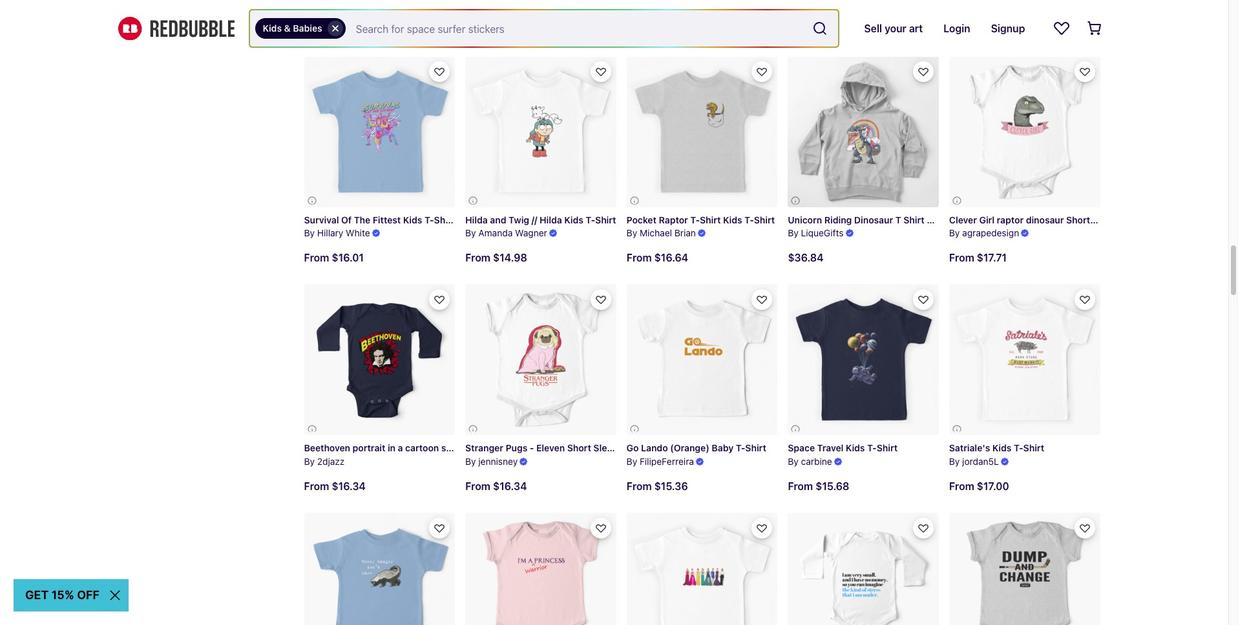Task type: locate. For each thing, give the bounding box(es) containing it.
baby
[[1124, 214, 1146, 225], [520, 443, 541, 454], [625, 443, 646, 454], [712, 443, 734, 454]]

unicorn riding dinosaur t shirt t-rex funny unicorns party rainbow squad gifts for kids boys girls toddler pullover hoodie image
[[788, 56, 939, 207]]

sleeve up jennisney
[[489, 443, 517, 454]]

0 horizontal spatial from $16.34
[[304, 481, 366, 492]]

from for hilda and twig // hilda kids t-shirt
[[465, 252, 491, 264]]

from $16.34 down 2djazz
[[304, 481, 366, 492]]

survival of the fittest kids t-shirt image
[[304, 56, 455, 207]]

1 vertical spatial from $15.36
[[627, 481, 688, 492]]

pugs
[[506, 443, 528, 454]]

from $17.71
[[949, 252, 1007, 264]]

short right eleven
[[567, 443, 591, 454]]

by down go
[[627, 456, 637, 467]]

piece
[[1170, 214, 1194, 225], [566, 443, 589, 454], [671, 443, 695, 454]]

0 horizontal spatial $16.34
[[332, 481, 366, 492]]

by down clever
[[949, 228, 960, 239]]

raptor
[[659, 214, 688, 225]]

pocket
[[627, 214, 657, 225]]

the
[[354, 214, 371, 225]]

dump and change hockey short sleeve baby one-piece image
[[949, 513, 1100, 626]]

1 horizontal spatial short
[[1067, 214, 1091, 225]]

lando
[[641, 443, 668, 454]]

$14.72
[[332, 24, 365, 35]]

by down pocket
[[627, 228, 637, 239]]

2 from $16.34 from the left
[[465, 481, 527, 492]]

by for from $15.36
[[627, 456, 637, 467]]

1 horizontal spatial hilda
[[540, 214, 562, 225]]

from $16.34 for stranger pugs - eleven short sleeve baby one-piece
[[465, 481, 527, 492]]

from $16.34 for beethoven portrait in a cartoon style long sleeve baby one-piece
[[304, 481, 366, 492]]

2 horizontal spatial piece
[[1170, 214, 1194, 225]]

redbubble logo image
[[118, 17, 234, 40]]

hilda right //
[[540, 214, 562, 225]]

kids right //
[[564, 214, 584, 225]]

short
[[1067, 214, 1091, 225], [567, 443, 591, 454]]

hilda and twig // hilda kids t-shirt
[[465, 214, 616, 225]]

2 horizontal spatial one-
[[1148, 214, 1170, 225]]

1 horizontal spatial from $15.36
[[627, 481, 688, 492]]

jordan5l
[[963, 456, 999, 467]]

from for space travel kids t-shirt
[[788, 481, 813, 492]]

from
[[304, 24, 329, 35], [465, 24, 491, 36], [788, 24, 813, 36], [949, 24, 975, 36], [304, 252, 329, 264], [465, 252, 491, 264], [627, 252, 652, 264], [949, 252, 975, 264], [304, 481, 329, 492], [465, 481, 491, 492], [788, 481, 813, 492], [627, 481, 652, 492], [949, 481, 975, 492]]

by down satriale's
[[949, 456, 960, 467]]

one- inside beethoven portrait in a cartoon style long sleeve baby one-piece by 2djazz
[[544, 443, 566, 454]]

by for from $16.34
[[465, 456, 476, 467]]

style
[[441, 443, 462, 454]]

0 horizontal spatial hilda
[[465, 214, 488, 225]]

$13.44
[[977, 24, 1011, 36]]

by left 2djazz
[[304, 456, 315, 467]]

1 horizontal spatial from $16.34
[[465, 481, 527, 492]]

honey badger dont care - animal series baby t-shirt image
[[304, 513, 455, 626]]

short right dinosaur
[[1067, 214, 1091, 225]]

beethoven portrait in a cartoon style long sleeve baby one-piece by 2djazz
[[304, 443, 589, 467]]

$16.34 down 2djazz
[[332, 481, 366, 492]]

from for survival of the fittest kids t-shirt
[[304, 252, 329, 264]]

$16.34 for stranger pugs - eleven short sleeve baby one-piece
[[493, 481, 527, 492]]

0 horizontal spatial $15.36
[[493, 24, 527, 36]]

kids
[[263, 23, 282, 34], [403, 214, 422, 225], [564, 214, 584, 225], [723, 214, 742, 225], [846, 443, 865, 454], [993, 443, 1012, 454]]

by for from $15.68
[[788, 456, 799, 467]]

from $15.36
[[465, 24, 527, 36], [627, 481, 688, 492]]

mulaney 2 long sleeve baby one-piece image
[[788, 513, 939, 626]]

0 horizontal spatial one-
[[544, 443, 566, 454]]

space travel kids t-shirt image
[[788, 285, 939, 436]]

piece inside beethoven portrait in a cartoon style long sleeve baby one-piece by 2djazz
[[566, 443, 589, 454]]

carbine
[[801, 456, 832, 467]]

sleeve for $17.71
[[1093, 214, 1122, 225]]

0 horizontal spatial short
[[567, 443, 591, 454]]

one- for $17.71
[[1148, 214, 1170, 225]]

hilda
[[465, 214, 488, 225], [540, 214, 562, 225]]

babies
[[293, 23, 322, 34]]

from for go lando (orange) baby t-shirt
[[627, 481, 652, 492]]

sleeve left go
[[594, 443, 622, 454]]

1 horizontal spatial $15.36
[[654, 481, 688, 492]]

by jordan5l
[[949, 456, 999, 467]]

by down long
[[465, 456, 476, 467]]

pocket raptor t-shirt kids t-shirt image
[[627, 56, 778, 207]]

sleeve
[[1093, 214, 1122, 225], [489, 443, 517, 454], [594, 443, 622, 454]]

portrait
[[353, 443, 385, 454]]

sleeve right dinosaur
[[1093, 214, 1122, 225]]

from $17.00
[[949, 481, 1009, 492]]

1 vertical spatial short
[[567, 443, 591, 454]]

Search term search field
[[346, 10, 808, 47]]

brian
[[675, 228, 696, 239]]

survival of the fittest kids t-shirt
[[304, 214, 455, 225]]

1 hilda from the left
[[465, 214, 488, 225]]

liquegifts
[[801, 228, 844, 239]]

short for from $17.71
[[1067, 214, 1091, 225]]

0 horizontal spatial sleeve
[[489, 443, 517, 454]]

shirt
[[434, 214, 455, 225], [595, 214, 616, 225], [700, 214, 721, 225], [754, 214, 775, 225], [877, 443, 898, 454], [745, 443, 766, 454], [1024, 443, 1045, 454]]

by for from $14.98
[[465, 228, 476, 239]]

1 horizontal spatial sleeve
[[594, 443, 622, 454]]

1 vertical spatial $15.36
[[654, 481, 688, 492]]

hillary
[[317, 228, 343, 239]]

from for beethoven portrait in a cartoon style long sleeve baby one-piece
[[304, 481, 329, 492]]

kids & babies
[[263, 23, 322, 34]]

jennisney
[[479, 456, 518, 467]]

$15.68
[[816, 481, 850, 492]]

one-
[[1148, 214, 1170, 225], [544, 443, 566, 454], [649, 443, 671, 454]]

$14.98
[[493, 252, 527, 264]]

by jennisney
[[465, 456, 518, 467]]

from $14.72
[[304, 24, 365, 35]]

1 horizontal spatial one-
[[649, 443, 671, 454]]

$16.34 for beethoven portrait in a cartoon style long sleeve baby one-piece
[[332, 481, 366, 492]]

from for stranger pugs - eleven short sleeve baby one-piece
[[465, 481, 491, 492]]

dinosaur
[[1026, 214, 1064, 225]]

2djazz
[[317, 456, 345, 467]]

kids left &
[[263, 23, 282, 34]]

hilda and twig // hilda kids t-shirt image
[[465, 56, 616, 207]]

by michael brian
[[627, 228, 696, 239]]

by for from $16.01
[[304, 228, 315, 239]]

kids right fittest
[[403, 214, 422, 225]]

0 vertical spatial $15.36
[[493, 24, 527, 36]]

0 vertical spatial short
[[1067, 214, 1091, 225]]

0 horizontal spatial from $15.36
[[465, 24, 527, 36]]

from $16.34 down jennisney
[[465, 481, 527, 492]]

cartoon
[[405, 443, 439, 454]]

$16.34 down jennisney
[[493, 481, 527, 492]]

2 $16.34 from the left
[[493, 481, 527, 492]]

clever girl raptor dinosaur short sleeve baby one-piece
[[949, 214, 1194, 225]]

1 horizontal spatial piece
[[671, 443, 695, 454]]

by agrapedesign
[[949, 228, 1019, 239]]

1 $16.34 from the left
[[332, 481, 366, 492]]

$36.84
[[788, 252, 824, 264]]

filipeferreira
[[640, 456, 694, 467]]

2 horizontal spatial sleeve
[[1093, 214, 1122, 225]]

$16.34
[[332, 481, 366, 492], [493, 481, 527, 492]]

satriale's
[[949, 443, 990, 454]]

1 horizontal spatial $16.34
[[493, 481, 527, 492]]

piece for $17.71
[[1170, 214, 1194, 225]]

by for from $17.00
[[949, 456, 960, 467]]

$15.36
[[493, 24, 527, 36], [654, 481, 688, 492]]

by down survival
[[304, 228, 315, 239]]

kids up jordan5l
[[993, 443, 1012, 454]]

travel
[[817, 443, 844, 454]]

by
[[304, 228, 315, 239], [465, 228, 476, 239], [788, 228, 799, 239], [627, 228, 637, 239], [949, 228, 960, 239], [304, 456, 315, 467], [465, 456, 476, 467], [788, 456, 799, 467], [627, 456, 637, 467], [949, 456, 960, 467]]

wagner
[[515, 228, 547, 239]]

Kids & Babies field
[[250, 10, 839, 47]]

t-
[[425, 214, 434, 225], [586, 214, 595, 225], [691, 214, 700, 225], [745, 214, 754, 225], [867, 443, 877, 454], [736, 443, 745, 454], [1014, 443, 1024, 454]]

sleeve for $16.34
[[594, 443, 622, 454]]

warrior princess short sleeve baby one-piece image
[[465, 513, 616, 626]]

stranger pugs - eleven short sleeve baby one-piece image
[[465, 285, 616, 436]]

pocket raptor t-shirt kids t-shirt
[[627, 214, 775, 225]]

0 horizontal spatial piece
[[566, 443, 589, 454]]

hilda left and
[[465, 214, 488, 225]]

a
[[398, 443, 403, 454]]

by left 'amanda'
[[465, 228, 476, 239]]

//
[[532, 214, 537, 225]]

by up $36.84
[[788, 228, 799, 239]]

1 from $16.34 from the left
[[304, 481, 366, 492]]

from $16.34
[[304, 481, 366, 492], [465, 481, 527, 492]]

space travel kids t-shirt
[[788, 443, 898, 454]]

piece for $16.34
[[671, 443, 695, 454]]

by down space
[[788, 456, 799, 467]]



Task type: describe. For each thing, give the bounding box(es) containing it.
agrapedesign
[[963, 228, 1019, 239]]

short for from $16.34
[[567, 443, 591, 454]]

&
[[284, 23, 291, 34]]

in
[[388, 443, 396, 454]]

eleven
[[536, 443, 565, 454]]

beethoven
[[304, 443, 350, 454]]

and
[[490, 214, 506, 225]]

by hillary white
[[304, 228, 370, 239]]

by filipeferreira
[[627, 456, 694, 467]]

clever
[[949, 214, 977, 225]]

kids & babies button
[[255, 18, 346, 39]]

sleeve inside beethoven portrait in a cartoon style long sleeve baby one-piece by 2djazz
[[489, 443, 517, 454]]

clever girl raptor dinosaur short sleeve baby one-piece image
[[949, 56, 1100, 207]]

space
[[788, 443, 815, 454]]

from for clever girl raptor dinosaur short sleeve baby one-piece
[[949, 252, 975, 264]]

stranger pugs - eleven short sleeve baby one-piece
[[465, 443, 695, 454]]

taylor swift carpet looks kids t-shirt image
[[627, 513, 778, 626]]

long
[[465, 443, 486, 454]]

from for satriale's kids t-shirt
[[949, 481, 975, 492]]

beethoven portrait in a cartoon style long sleeve baby one-piece image
[[304, 285, 455, 436]]

baby inside beethoven portrait in a cartoon style long sleeve baby one-piece by 2djazz
[[520, 443, 541, 454]]

kids right travel
[[846, 443, 865, 454]]

$16.64
[[654, 252, 688, 264]]

by for from $16.64
[[627, 228, 637, 239]]

go
[[627, 443, 639, 454]]

kids right raptor
[[723, 214, 742, 225]]

$17.00
[[977, 481, 1009, 492]]

fittest
[[373, 214, 401, 225]]

by amanda wagner
[[465, 228, 547, 239]]

twig
[[509, 214, 529, 225]]

from $16.01
[[304, 252, 364, 264]]

from $13.44
[[949, 24, 1011, 36]]

by inside beethoven portrait in a cartoon style long sleeve baby one-piece by 2djazz
[[304, 456, 315, 467]]

from $14.98
[[465, 252, 527, 264]]

from for pocket raptor t-shirt kids t-shirt
[[627, 252, 652, 264]]

go lando (orange) baby t-shirt
[[627, 443, 766, 454]]

go lando (orange) baby t-shirt image
[[627, 285, 778, 436]]

by for from $17.71
[[949, 228, 960, 239]]

amanda
[[479, 228, 513, 239]]

survival
[[304, 214, 339, 225]]

by liquegifts
[[788, 228, 844, 239]]

kids inside button
[[263, 23, 282, 34]]

of
[[341, 214, 352, 225]]

$16.01
[[332, 252, 364, 264]]

from $15.68
[[788, 481, 850, 492]]

stranger
[[465, 443, 503, 454]]

satriale's kids t-shirt image
[[949, 285, 1100, 436]]

by carbine
[[788, 456, 832, 467]]

girl
[[980, 214, 995, 225]]

white
[[346, 228, 370, 239]]

$17.71
[[977, 252, 1007, 264]]

michael
[[640, 228, 672, 239]]

from $18.87
[[788, 24, 849, 36]]

one- for $16.34
[[649, 443, 671, 454]]

0 vertical spatial from $15.36
[[465, 24, 527, 36]]

raptor
[[997, 214, 1024, 225]]

-
[[530, 443, 534, 454]]

2 hilda from the left
[[540, 214, 562, 225]]

(orange)
[[670, 443, 710, 454]]

satriale's kids t-shirt
[[949, 443, 1045, 454]]

$18.87
[[816, 24, 849, 36]]

from $16.64
[[627, 252, 688, 264]]



Task type: vqa. For each thing, say whether or not it's contained in the screenshot.
rightmost Piece
yes



